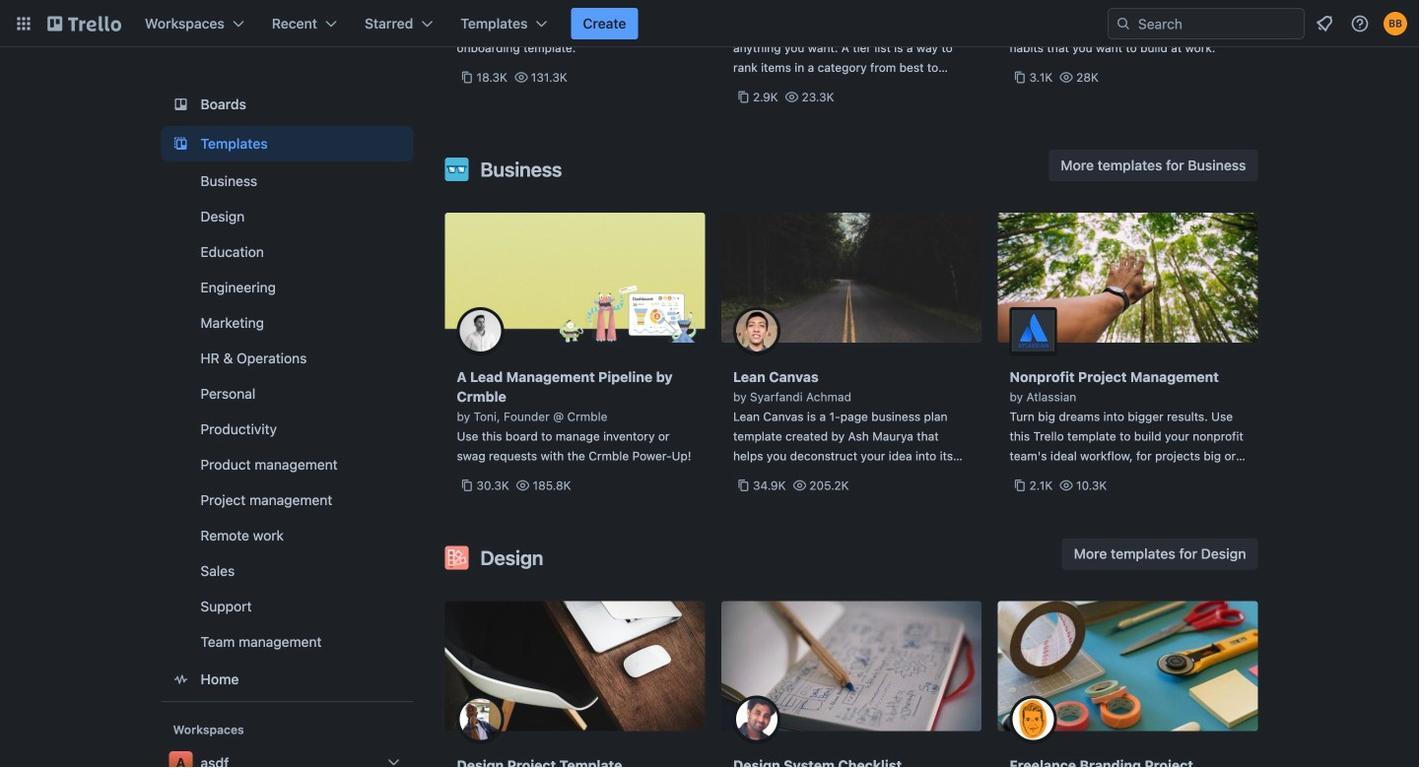 Task type: describe. For each thing, give the bounding box(es) containing it.
search image
[[1116, 16, 1132, 32]]

back to home image
[[47, 8, 121, 39]]

bob builder (bobbuilder40) image
[[1384, 12, 1408, 35]]

primary element
[[0, 0, 1420, 47]]

design icon image
[[445, 547, 469, 570]]

Search field
[[1108, 8, 1305, 39]]



Task type: locate. For each thing, give the bounding box(es) containing it.
home image
[[169, 668, 193, 692]]

board image
[[169, 93, 193, 116]]

template board image
[[169, 132, 193, 156]]

stu smith, designer @ trello image
[[1010, 696, 1057, 744]]

syarfandi achmad image
[[733, 308, 781, 355]]

rahul jr, senior product manager @ zoho corp image
[[733, 696, 781, 744]]

0 notifications image
[[1313, 12, 1337, 35]]

atlassian image
[[1010, 308, 1057, 355]]

toni, founder @ crmble image
[[457, 308, 504, 355]]

kene ohiaeri, product designer image
[[457, 696, 504, 744]]

business icon image
[[445, 158, 469, 181]]

open information menu image
[[1351, 14, 1370, 34]]



Task type: vqa. For each thing, say whether or not it's contained in the screenshot.
board?
no



